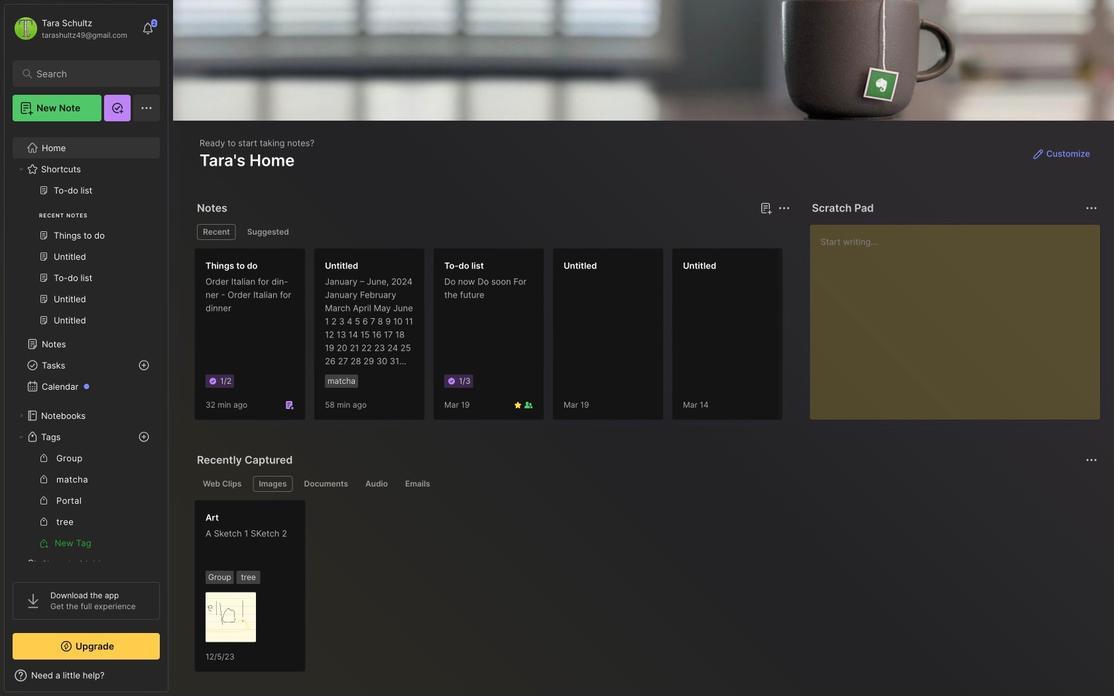 Task type: describe. For each thing, give the bounding box(es) containing it.
2 tab list from the top
[[197, 476, 1096, 492]]

expand tags image
[[17, 433, 25, 441]]

click to collapse image
[[168, 672, 178, 688]]

Search text field
[[36, 68, 142, 80]]

Start writing… text field
[[821, 225, 1100, 409]]

0 vertical spatial more actions image
[[777, 200, 793, 216]]

tree inside main element
[[5, 129, 168, 605]]

thumbnail image
[[206, 593, 256, 643]]

main element
[[0, 0, 173, 697]]

1 tab list from the top
[[197, 224, 789, 240]]

WHAT'S NEW field
[[5, 666, 168, 687]]

2 group from the top
[[13, 448, 159, 554]]



Task type: vqa. For each thing, say whether or not it's contained in the screenshot.
'Settings' image
no



Task type: locate. For each thing, give the bounding box(es) containing it.
0 vertical spatial group
[[13, 180, 159, 339]]

1 vertical spatial tab list
[[197, 476, 1096, 492]]

0 vertical spatial tab list
[[197, 224, 789, 240]]

more actions image
[[777, 200, 793, 216], [1084, 453, 1100, 468]]

none search field inside main element
[[36, 66, 142, 82]]

row group
[[194, 248, 1115, 429]]

1 horizontal spatial more actions image
[[1084, 453, 1100, 468]]

more actions image
[[1084, 200, 1100, 216]]

1 group from the top
[[13, 180, 159, 339]]

Account field
[[13, 15, 127, 42]]

None search field
[[36, 66, 142, 82]]

group
[[13, 180, 159, 339], [13, 448, 159, 554]]

tree
[[5, 129, 168, 605]]

0 horizontal spatial more actions image
[[777, 200, 793, 216]]

tab list
[[197, 224, 789, 240], [197, 476, 1096, 492]]

tab
[[197, 224, 236, 240], [241, 224, 295, 240], [197, 476, 248, 492], [253, 476, 293, 492], [298, 476, 354, 492], [360, 476, 394, 492], [399, 476, 436, 492]]

1 vertical spatial group
[[13, 448, 159, 554]]

1 vertical spatial more actions image
[[1084, 453, 1100, 468]]

More actions field
[[775, 199, 794, 218], [1083, 199, 1102, 218], [1083, 451, 1102, 470]]

expand notebooks image
[[17, 412, 25, 420]]



